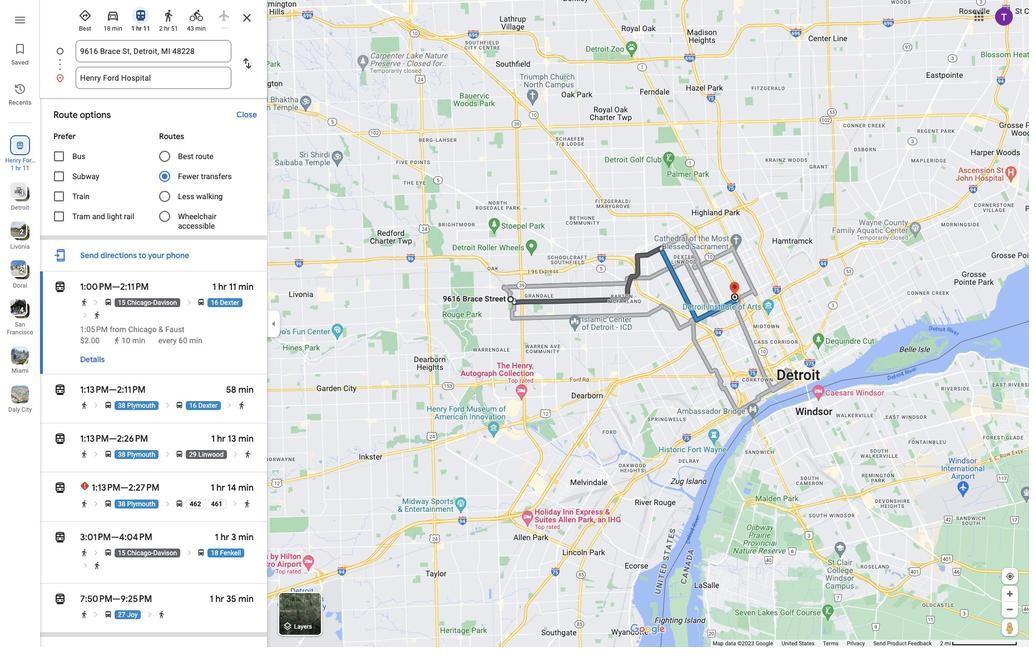 Task type: locate. For each thing, give the bounding box(es) containing it.
4 places element
[[12, 305, 24, 315]]

transit image
[[134, 9, 147, 22], [53, 431, 67, 447], [53, 591, 67, 607]]

send
[[80, 250, 99, 260], [873, 640, 886, 646]]

best
[[79, 25, 91, 32], [178, 152, 194, 161]]

3 38 plymouth from the top
[[118, 500, 155, 508]]

0 horizontal spatial 1 hr 11
[[11, 165, 29, 172]]

2 inside radio
[[159, 25, 163, 32]]

driving image
[[106, 9, 120, 22]]

38 plymouth down 2:26 pm
[[118, 451, 155, 458]]

1 plymouth from the top
[[127, 402, 155, 409]]

16 down '1 hr 11 min'
[[211, 299, 218, 307]]

subway
[[72, 172, 99, 181]]

None field
[[80, 40, 227, 62], [80, 67, 227, 89]]

send directions to your phone
[[80, 250, 189, 260]]

1 vertical spatial 18
[[211, 549, 218, 557]]

1 vertical spatial 15
[[118, 549, 125, 557]]

1:00 pm
[[80, 282, 112, 293]]

1:13 pm — 2:26 pm
[[80, 433, 148, 445]]

chicago-
[[127, 299, 153, 307], [127, 549, 153, 557]]

transit image
[[53, 279, 67, 295], [53, 382, 67, 398], [53, 480, 67, 496], [53, 530, 67, 545]]

show your location image
[[1005, 571, 1015, 581]]

transit image left 3:01 pm
[[53, 530, 67, 545]]

plymouth down 1:13 pm — 2:11 pm
[[127, 402, 155, 409]]

0 vertical spatial 3
[[20, 189, 24, 197]]

footer inside google maps element
[[713, 640, 940, 647]]

send left product
[[873, 640, 886, 646]]

2 plymouth from the top
[[127, 451, 155, 458]]

2:27 pm
[[128, 482, 159, 493]]

38 plymouth for 2:26 pm
[[118, 451, 155, 458]]

 for 1:00 pm — 2:11 pm
[[53, 279, 67, 295]]

18 for 18 min
[[104, 25, 111, 32]]

miami button
[[0, 342, 40, 377]]

— for 1:13 pm — 2:27 pm
[[120, 482, 128, 493]]

close button
[[231, 105, 263, 125]]

mi
[[945, 640, 951, 646]]

rail
[[124, 212, 134, 221]]

0 horizontal spatial 11
[[23, 165, 29, 172]]

bus image up every 60 min
[[197, 298, 205, 307]]

38 plymouth down 1:13 pm — 2:11 pm
[[118, 402, 155, 409]]

list
[[40, 40, 267, 89]]

1 vertical spatial best
[[178, 152, 194, 161]]

best for best
[[79, 25, 91, 32]]

0 vertical spatial 11
[[143, 25, 150, 32]]

0 vertical spatial 18
[[104, 25, 111, 32]]

none field up 'destination henry ford hospital' field
[[80, 40, 227, 62]]

0 vertical spatial plymouth
[[127, 402, 155, 409]]

2 vertical spatial plymouth
[[127, 500, 155, 508]]

58
[[226, 384, 236, 396]]

best down the best travel modes icon
[[79, 25, 91, 32]]

15 for 2:11 pm
[[118, 299, 125, 307]]

 left 7:50 pm at the left
[[53, 591, 67, 607]]

fewer transfers
[[178, 172, 232, 181]]

2:11 pm
[[120, 282, 149, 293], [117, 384, 146, 396]]

11 inside  'list'
[[23, 165, 29, 172]]

16 dexter
[[211, 299, 239, 307], [189, 402, 218, 409]]

1 inside  'list'
[[11, 165, 14, 172]]

0 vertical spatial 16
[[211, 299, 218, 307]]

, then image
[[92, 298, 100, 307], [92, 450, 100, 458], [163, 450, 172, 458], [231, 500, 239, 508], [185, 549, 193, 557], [81, 561, 89, 570], [146, 610, 154, 619]]

1 vertical spatial 2:11 pm
[[117, 384, 146, 396]]

2:11 pm for 1:00 pm — 2:11 pm
[[120, 282, 149, 293]]

1 vertical spatial 38 plymouth
[[118, 451, 155, 458]]

2 places element up the doral
[[12, 266, 24, 276]]

footer
[[713, 640, 940, 647]]

transit image left 1:13 pm — 2:26 pm on the bottom of the page
[[53, 431, 67, 447]]

16 for 1
[[211, 299, 218, 307]]

2 for 2 mi
[[940, 640, 943, 646]]

0 vertical spatial davison
[[153, 299, 177, 307]]

transit image left 7:50 pm at the left
[[53, 591, 67, 607]]

terms
[[823, 640, 839, 646]]

 inside 'list'
[[15, 139, 25, 151]]

best route
[[178, 152, 213, 161]]

2:11 pm up 2:26 pm
[[117, 384, 146, 396]]

3 up detroit
[[20, 189, 24, 197]]

4 transit image from the top
[[53, 530, 67, 545]]

1 hr 11 down henry
[[11, 165, 29, 172]]

 left alert tooltip
[[53, 480, 67, 496]]

38 down 1:13 pm — 2:27 pm
[[118, 500, 125, 508]]

less
[[178, 192, 194, 201]]

bus image
[[175, 401, 184, 409], [197, 549, 205, 557], [104, 610, 112, 619]]

— up the "27"
[[112, 594, 121, 605]]

footer containing map data ©2023 google
[[713, 640, 940, 647]]

walk image down 1:13 pm — 2:11 pm
[[80, 401, 88, 409]]

1:13 pm for 1:13 pm — 2:26 pm
[[80, 433, 109, 445]]

2:11 pm down send directions to your phone button
[[120, 282, 149, 293]]

chicago- for 1:00 pm — 2:11 pm
[[127, 299, 153, 307]]

0 vertical spatial 38 plymouth
[[118, 402, 155, 409]]

38
[[118, 402, 125, 409], [118, 451, 125, 458], [118, 500, 125, 508]]

38 for 2:11 pm
[[118, 402, 125, 409]]

transit image inside 1 hr 11 'radio'
[[134, 9, 147, 22]]

1 chicago- from the top
[[127, 299, 153, 307]]

dexter for 58
[[198, 402, 218, 409]]

bus image for 1 hr 3 min
[[197, 549, 205, 557]]

hr
[[136, 25, 142, 32], [164, 25, 170, 32], [16, 165, 21, 172], [218, 282, 227, 293], [217, 433, 226, 445], [216, 482, 225, 493], [221, 532, 229, 543], [215, 594, 224, 605]]

1 vertical spatial send
[[873, 640, 886, 646]]

1 15 from the top
[[118, 299, 125, 307]]

list item down 2 hr 51
[[40, 40, 267, 76]]

38 plymouth
[[118, 402, 155, 409], [118, 451, 155, 458], [118, 500, 155, 508]]

1:13 pm — 2:27 pm
[[92, 482, 159, 493]]

best left route
[[178, 152, 194, 161]]

joy
[[127, 611, 138, 619]]

none field starting point 9616 brace st, detroit, mi 48228
[[80, 40, 227, 62]]

0 vertical spatial best
[[79, 25, 91, 32]]

2 vertical spatial transit image
[[53, 591, 67, 607]]

3:01 pm — 4:04 pm
[[80, 532, 152, 543]]

2 15 from the top
[[118, 549, 125, 557]]

2 left mi
[[940, 640, 943, 646]]

— down directions
[[112, 282, 120, 293]]

list item
[[40, 40, 267, 76], [40, 67, 267, 89]]

0 vertical spatial 15 chicago-davison
[[118, 299, 177, 307]]

send inside directions main content
[[80, 250, 99, 260]]

1 vertical spatial 1 hr 11
[[11, 165, 29, 172]]

2 horizontal spatial bus image
[[197, 549, 205, 557]]

0 horizontal spatial best
[[79, 25, 91, 32]]

2 places element for livonia
[[12, 227, 24, 237]]

1 horizontal spatial 16
[[211, 299, 218, 307]]

38 plymouth down "2:27 pm"
[[118, 500, 155, 508]]

livonia
[[10, 243, 30, 250]]

dexter down '1 hr 11 min'
[[220, 299, 239, 307]]

1 15 chicago-davison from the top
[[118, 299, 177, 307]]

best inside radio
[[79, 25, 91, 32]]

transit image for 1:00 pm
[[53, 279, 67, 295]]

min
[[112, 25, 122, 32], [195, 25, 206, 32], [238, 282, 254, 293], [132, 336, 145, 345], [189, 336, 202, 345], [238, 384, 254, 396], [238, 433, 254, 445], [238, 482, 254, 493], [238, 532, 254, 543], [238, 594, 254, 605]]

1 vertical spatial 16 dexter
[[189, 402, 218, 409]]

0 vertical spatial dexter
[[220, 299, 239, 307]]

transit image left 1:00 pm
[[53, 279, 67, 295]]

tram
[[72, 212, 90, 221]]

1 horizontal spatial 1 hr 11
[[131, 25, 150, 32]]

— down 1:13 pm — 2:27 pm
[[111, 532, 119, 543]]

2 vertical spatial 11
[[229, 282, 236, 293]]

 left 1:13 pm — 2:26 pm on the bottom of the page
[[53, 431, 67, 447]]

city
[[21, 406, 32, 413]]

hr inside 'radio'
[[136, 25, 142, 32]]


[[15, 139, 25, 151], [53, 279, 67, 295], [53, 382, 67, 398], [53, 431, 67, 447], [53, 480, 67, 496], [53, 530, 67, 545], [53, 591, 67, 607]]

none field down starting point 9616 brace st, detroit, mi 48228 'field'
[[80, 67, 227, 89]]

train
[[72, 192, 90, 201]]

 up henry
[[15, 139, 25, 151]]

walk image down 3:01 pm
[[93, 561, 101, 570]]

privacy button
[[847, 640, 865, 647]]

2 mi
[[940, 640, 951, 646]]

wheelchair accessible
[[178, 212, 217, 230]]

2 for livonia 2 places element
[[20, 228, 24, 236]]

1 horizontal spatial dexter
[[220, 299, 239, 307]]

1 vertical spatial 11
[[23, 165, 29, 172]]

close directions image
[[240, 11, 254, 24]]

transit image left alert tooltip
[[53, 480, 67, 496]]

15
[[118, 299, 125, 307], [118, 549, 125, 557]]

1 vertical spatial 1:13 pm
[[80, 433, 109, 445]]

15 chicago-davison
[[118, 299, 177, 307], [118, 549, 177, 557]]

2 up livonia
[[20, 228, 24, 236]]

1 hr 11 up starting point 9616 brace st, detroit, mi 48228 'field'
[[131, 25, 150, 32]]

— down details 'button'
[[109, 384, 117, 396]]

 for 1:13 pm — 2:26 pm
[[53, 431, 67, 447]]

2 none field from the top
[[80, 67, 227, 89]]

walk image down 3:01 pm
[[80, 549, 88, 557]]

2 2 places element from the top
[[12, 266, 24, 276]]

dexter up 1 hr 13 min
[[198, 402, 218, 409]]

0 vertical spatial 1:13 pm
[[80, 384, 109, 396]]

walk image
[[80, 298, 88, 307], [80, 450, 88, 458], [243, 500, 251, 508], [80, 549, 88, 557], [158, 610, 166, 619]]

1 vertical spatial bus image
[[197, 549, 205, 557]]

0 horizontal spatial 16
[[189, 402, 197, 409]]

1 none field from the top
[[80, 40, 227, 62]]

1 davison from the top
[[153, 299, 177, 307]]

60
[[179, 336, 187, 345]]

walk image down 1:00 pm
[[80, 298, 88, 307]]

walk image down alert tooltip
[[80, 500, 88, 508]]

walk image up 1:05 pm
[[93, 311, 101, 319]]

16 for 58
[[189, 402, 197, 409]]

2 horizontal spatial 11
[[229, 282, 236, 293]]

— down 1:13 pm — 2:11 pm
[[109, 433, 117, 445]]

15 for 4:04 pm
[[118, 549, 125, 557]]

2 38 plymouth from the top
[[118, 451, 155, 458]]

0 vertical spatial bus image
[[175, 401, 184, 409]]

reverse starting point and destination image
[[240, 57, 254, 70]]

 for 1:13 pm — 2:11 pm
[[53, 382, 67, 398]]

0 vertical spatial 15
[[118, 299, 125, 307]]

feedback
[[908, 640, 932, 646]]

transit image right daly city button
[[53, 382, 67, 398]]

fewer
[[178, 172, 199, 181]]

2 vertical spatial 38 plymouth
[[118, 500, 155, 508]]

1 hr 11 inside 'radio'
[[131, 25, 150, 32]]

3 up fenkell in the left of the page
[[231, 532, 236, 543]]

google
[[756, 640, 773, 646]]

1:13 pm right alert tooltip
[[92, 482, 120, 493]]

1 horizontal spatial 18
[[211, 549, 218, 557]]

1 vertical spatial davison
[[153, 549, 177, 557]]

recents button
[[0, 78, 40, 109]]

1 horizontal spatial 11
[[143, 25, 150, 32]]

, then image right joy
[[146, 610, 154, 619]]

1 vertical spatial transit image
[[53, 431, 67, 447]]

transit image for 1:13 pm
[[53, 382, 67, 398]]

15 down 3:01 pm — 4:04 pm
[[118, 549, 125, 557]]

15 chicago-davison down 4:04 pm on the left bottom of the page
[[118, 549, 177, 557]]

0 vertical spatial chicago-
[[127, 299, 153, 307]]

2 places element
[[12, 227, 24, 237], [12, 266, 24, 276]]

16 dexter for 58
[[189, 402, 218, 409]]

2 15 chicago-davison from the top
[[118, 549, 177, 557]]

1 vertical spatial none field
[[80, 67, 227, 89]]

1 vertical spatial 3
[[231, 532, 236, 543]]

none field for 1st list item from the bottom
[[80, 67, 227, 89]]

alert tooltip
[[80, 482, 90, 490]]

1 vertical spatial 16
[[189, 402, 197, 409]]

1 horizontal spatial 3
[[231, 532, 236, 543]]

1 hr 11
[[131, 25, 150, 32], [11, 165, 29, 172]]

bus image down 1:13 pm — 2:26 pm on the bottom of the page
[[104, 450, 112, 458]]

bus image down 1:13 pm — 2:11 pm
[[104, 401, 112, 409]]

davison
[[153, 299, 177, 307], [153, 549, 177, 557]]

58 min
[[226, 384, 254, 396]]

2 vertical spatial bus image
[[104, 610, 112, 619]]

18 inside option
[[104, 25, 111, 32]]

1:13 pm left 2:26 pm
[[80, 433, 109, 445]]

, then image down 1:00 pm
[[92, 298, 100, 307]]

plymouth down 2:26 pm
[[127, 451, 155, 458]]

16 dexter up 1 hr 13 min
[[189, 402, 218, 409]]

2
[[159, 25, 163, 32], [20, 228, 24, 236], [20, 267, 24, 275], [940, 640, 943, 646]]

43 min radio
[[185, 4, 208, 33]]

18 inside directions main content
[[211, 549, 218, 557]]

0 horizontal spatial 18
[[104, 25, 111, 32]]

— right alert tooltip
[[120, 482, 128, 493]]

15 down 1:00 pm — 2:11 pm
[[118, 299, 125, 307]]

faust
[[165, 325, 185, 334]]

1 horizontal spatial send
[[873, 640, 886, 646]]

list item down starting point 9616 brace st, detroit, mi 48228 'field'
[[40, 67, 267, 89]]

2 places element up livonia
[[12, 227, 24, 237]]

 right daly city button
[[53, 382, 67, 398]]

 for 7:50 pm — 9:25 pm
[[53, 591, 67, 607]]

walk image down 7:50 pm at the left
[[80, 610, 88, 619]]

bus image
[[104, 298, 112, 307], [197, 298, 205, 307], [104, 401, 112, 409], [104, 450, 112, 458], [175, 450, 184, 458], [104, 500, 112, 508], [175, 500, 184, 508], [104, 549, 112, 557]]

1 vertical spatial plymouth
[[127, 451, 155, 458]]

1 vertical spatial chicago-
[[127, 549, 153, 557]]

less walking
[[178, 192, 223, 201]]

18 down driving icon
[[104, 25, 111, 32]]

2 davison from the top
[[153, 549, 177, 557]]

3:01 pm
[[80, 532, 111, 543]]

2 vertical spatial 1:13 pm
[[92, 482, 120, 493]]

2 vertical spatial 38
[[118, 500, 125, 508]]

light
[[107, 212, 122, 221]]

1 38 plymouth from the top
[[118, 402, 155, 409]]

every 60 min
[[158, 336, 202, 345]]

16
[[211, 299, 218, 307], [189, 402, 197, 409]]

15 chicago-davison up "chicago"
[[118, 299, 177, 307]]

united states button
[[782, 640, 815, 647]]

38 down 1:13 pm — 2:11 pm
[[118, 402, 125, 409]]

options
[[80, 110, 111, 121]]

chicago- up "chicago"
[[127, 299, 153, 307]]

1 vertical spatial 15 chicago-davison
[[118, 549, 177, 557]]

, then image down 3:01 pm
[[81, 561, 89, 570]]

0 vertical spatial 1 hr 11
[[131, 25, 150, 32]]

1 vertical spatial dexter
[[198, 402, 218, 409]]

walk image up alert tooltip
[[80, 450, 88, 458]]

2 transit image from the top
[[53, 382, 67, 398]]

15 chicago-davison for 2:11 pm
[[118, 299, 177, 307]]

walk image for 1:13 pm — 2:26 pm
[[80, 450, 88, 458]]

18 left fenkell in the left of the page
[[211, 549, 218, 557]]

None radio
[[213, 4, 236, 28]]

walk image
[[93, 311, 101, 319], [80, 401, 88, 409], [238, 401, 246, 409], [244, 450, 252, 458], [80, 500, 88, 508], [93, 561, 101, 570], [80, 610, 88, 619]]

0 vertical spatial none field
[[80, 40, 227, 62]]

2 for doral's 2 places element
[[20, 267, 24, 275]]

10 min
[[122, 336, 145, 345]]

11
[[143, 25, 150, 32], [23, 165, 29, 172], [229, 282, 236, 293]]

send inside 'footer'
[[873, 640, 886, 646]]

2 38 from the top
[[118, 451, 125, 458]]

0 vertical spatial send
[[80, 250, 99, 260]]

2:11 pm for 1:13 pm — 2:11 pm
[[117, 384, 146, 396]]

0 vertical spatial 2 places element
[[12, 227, 24, 237]]

 left 1:00 pm
[[53, 279, 67, 295]]

linwood
[[198, 451, 224, 458]]

best inside directions main content
[[178, 152, 194, 161]]

1 list item from the top
[[40, 40, 267, 76]]

— for 1:13 pm — 2:26 pm
[[109, 433, 117, 445]]

chicago- for 3:01 pm — 4:04 pm
[[127, 549, 153, 557]]

 left 3:01 pm
[[53, 530, 67, 545]]

2 up the doral
[[20, 267, 24, 275]]

11 inside 'radio'
[[143, 25, 150, 32]]

plymouth down "2:27 pm"
[[127, 500, 155, 508]]

dexter for 1
[[220, 299, 239, 307]]

1 hr 11 radio
[[129, 4, 152, 33]]

1 38 from the top
[[118, 402, 125, 409]]

3 38 from the top
[[118, 500, 125, 508]]

0 horizontal spatial send
[[80, 250, 99, 260]]

send left directions
[[80, 250, 99, 260]]

chicago- down 4:04 pm on the left bottom of the page
[[127, 549, 153, 557]]

38 down 1:13 pm — 2:26 pm on the bottom of the page
[[118, 451, 125, 458]]

18 for 18 fenkell
[[211, 549, 218, 557]]

0 vertical spatial 16 dexter
[[211, 299, 239, 307]]

1 horizontal spatial bus image
[[175, 401, 184, 409]]

, then image
[[185, 298, 193, 307], [81, 311, 89, 319], [92, 401, 100, 409], [163, 401, 172, 409], [226, 401, 234, 409], [232, 450, 240, 458], [92, 500, 100, 508], [163, 500, 172, 508], [92, 549, 100, 557], [92, 610, 100, 619]]

0 horizontal spatial 3
[[20, 189, 24, 197]]

0 horizontal spatial dexter
[[198, 402, 218, 409]]

1:13 pm for 1:13 pm — 2:27 pm
[[92, 482, 120, 493]]

—
[[112, 282, 120, 293], [109, 384, 117, 396], [109, 433, 117, 445], [120, 482, 128, 493], [111, 532, 119, 543], [112, 594, 121, 605]]

list inside google maps element
[[40, 40, 267, 89]]

16 up "29"
[[189, 402, 197, 409]]

 for 3:01 pm — 4:04 pm
[[53, 530, 67, 545]]

0 vertical spatial 2:11 pm
[[120, 282, 149, 293]]

1 vertical spatial 38
[[118, 451, 125, 458]]

1 inside 1 hr 11 'radio'
[[131, 25, 135, 32]]

0 horizontal spatial bus image
[[104, 610, 112, 619]]

1 for transit icon for 7:50 pm — 9:25 pm
[[210, 594, 213, 605]]

none field for first list item
[[80, 40, 227, 62]]

2 chicago- from the top
[[127, 549, 153, 557]]

transit image for 7:50 pm — 9:25 pm
[[53, 591, 67, 607]]

bus image left "29"
[[175, 450, 184, 458]]

16 dexter down '1 hr 11 min'
[[211, 299, 239, 307]]

3 transit image from the top
[[53, 480, 67, 496]]

wheelchair
[[178, 212, 217, 221]]

1 horizontal spatial best
[[178, 152, 194, 161]]

transit image left walking image
[[134, 9, 147, 22]]

0 vertical spatial transit image
[[134, 9, 147, 22]]

0 vertical spatial 38
[[118, 402, 125, 409]]

1 2 places element from the top
[[12, 227, 24, 237]]

1:13 pm down details 'button'
[[80, 384, 109, 396]]

2:26 pm
[[117, 433, 148, 445]]

1 transit image from the top
[[53, 279, 67, 295]]

1 vertical spatial 2 places element
[[12, 266, 24, 276]]

2 places element for doral
[[12, 266, 24, 276]]

2 left 51
[[159, 25, 163, 32]]

cycling image
[[190, 9, 203, 22]]

1
[[131, 25, 135, 32], [11, 165, 14, 172], [212, 282, 216, 293], [211, 433, 215, 445], [211, 482, 214, 493], [215, 532, 218, 543], [210, 594, 213, 605]]

1 hr 35 min
[[210, 594, 254, 605]]

27
[[118, 611, 125, 619]]

route options
[[53, 110, 111, 121]]



Task type: vqa. For each thing, say whether or not it's contained in the screenshot.
plymouth for 1:13 PM — 2:26 PM
yes



Task type: describe. For each thing, give the bounding box(es) containing it.
map data ©2023 google
[[713, 640, 773, 646]]

prefer bus
[[53, 131, 85, 161]]

tram and light rail
[[72, 212, 134, 221]]

ford
[[23, 157, 35, 164]]

bus image down 1:00 pm — 2:11 pm
[[104, 298, 112, 307]]

1:05 pm
[[80, 325, 108, 334]]

1 hr 3 min
[[215, 532, 254, 543]]

11 inside directions main content
[[229, 282, 236, 293]]

Best radio
[[73, 4, 97, 33]]

2 hr 51 radio
[[157, 4, 180, 33]]

1 hr 11 min
[[212, 282, 254, 293]]

7:50 pm
[[80, 594, 112, 605]]

1 for second transit image from the bottom
[[211, 482, 214, 493]]

&
[[158, 325, 163, 334]]

directions
[[100, 250, 137, 260]]

bus
[[72, 152, 85, 161]]

9:25 pm
[[121, 594, 152, 605]]

san francisco
[[7, 321, 33, 336]]

google maps element
[[0, 0, 1029, 647]]

3 places element
[[12, 188, 24, 198]]

bus image for 58 min
[[175, 401, 184, 409]]

1:13 pm for 1:13 pm — 2:11 pm
[[80, 384, 109, 396]]

united states
[[782, 640, 815, 646]]

hospital
[[9, 165, 31, 172]]

— for 7:50 pm — 9:25 pm
[[112, 594, 121, 605]]

layers
[[294, 623, 312, 631]]

10
[[122, 336, 130, 345]]

— for 3:01 pm — 4:04 pm
[[111, 532, 119, 543]]

walk image down 1 hr 13 min
[[244, 450, 252, 458]]

plymouth for 1:13 pm — 2:11 pm
[[127, 402, 155, 409]]

43
[[187, 25, 194, 32]]

show street view coverage image
[[1002, 619, 1018, 636]]

and
[[92, 212, 105, 221]]

routes
[[159, 131, 184, 141]]

francisco
[[7, 329, 33, 336]]

henry ford hospital
[[5, 157, 35, 172]]

walking image
[[113, 337, 121, 345]]

send directions to your phone button
[[75, 244, 195, 266]]

3 plymouth from the top
[[127, 500, 155, 508]]

doral
[[13, 282, 27, 289]]

27 joy
[[118, 611, 138, 619]]

data
[[725, 640, 736, 646]]

route
[[195, 152, 213, 161]]

send product feedback
[[873, 640, 932, 646]]

2 hr 51
[[159, 25, 178, 32]]

directions main content
[[40, 0, 267, 647]]

chicago
[[128, 325, 157, 334]]

bus image left 462
[[175, 500, 184, 508]]

, then image left "29"
[[163, 450, 172, 458]]

davison for 2:11 pm
[[153, 299, 177, 307]]

1 for transit image related to 3:01 pm
[[215, 532, 218, 543]]

collapse side panel image
[[268, 317, 280, 330]]

walk image for 1:00 pm — 2:11 pm
[[80, 298, 88, 307]]

 list
[[0, 0, 40, 647]]

zoom in image
[[1006, 590, 1014, 598]]

san
[[15, 321, 25, 328]]

— for 1:00 pm — 2:11 pm
[[112, 282, 120, 293]]

saved
[[11, 58, 29, 66]]

best travel modes image
[[78, 9, 92, 22]]

best for best route
[[178, 152, 194, 161]]

walking image
[[162, 9, 175, 22]]

to
[[139, 250, 146, 260]]

bus image down 3:01 pm — 4:04 pm
[[104, 549, 112, 557]]

13
[[228, 433, 236, 445]]

1 for transit image corresponding to 1:00 pm
[[212, 282, 216, 293]]

, then image left 18 fenkell
[[185, 549, 193, 557]]

— for 1:13 pm — 2:11 pm
[[109, 384, 117, 396]]

38 for 2:26 pm
[[118, 451, 125, 458]]

map
[[713, 640, 724, 646]]

walk image for 3:01 pm — 4:04 pm
[[80, 549, 88, 557]]

google account: tyler black  
(blacklashes1000@gmail.com) image
[[995, 8, 1013, 25]]

walk image down 58 min
[[238, 401, 246, 409]]

18 fenkell
[[211, 549, 241, 557]]

29 linwood
[[189, 451, 224, 458]]

close
[[237, 110, 257, 120]]

1:05 pm from chicago & faust $2.00
[[80, 325, 185, 345]]

phone
[[166, 250, 189, 260]]

walk image right joy
[[158, 610, 166, 619]]

walk image down 1 hr 14 min
[[243, 500, 251, 508]]

7:50 pm — 9:25 pm
[[80, 594, 152, 605]]

15 chicago-davison for 4:04 pm
[[118, 549, 177, 557]]

2 list item from the top
[[40, 67, 267, 89]]

hr inside  'list'
[[16, 165, 21, 172]]

davison for 4:04 pm
[[153, 549, 177, 557]]

bus image down 1:13 pm — 2:27 pm
[[104, 500, 112, 508]]

min inside the 18 min option
[[112, 25, 122, 32]]

1 hr 13 min
[[211, 433, 254, 445]]

route
[[53, 110, 78, 121]]

united
[[782, 640, 798, 646]]

461
[[211, 500, 223, 508]]

3 inside directions main content
[[231, 532, 236, 543]]

, then image down 1:13 pm — 2:26 pm on the bottom of the page
[[92, 450, 100, 458]]

14
[[227, 482, 236, 493]]

, then image down 1 hr 14 min
[[231, 500, 239, 508]]

transit image for 1:13 pm — 2:26 pm
[[53, 431, 67, 447]]

2 mi button
[[940, 640, 1018, 646]]

daly city
[[8, 406, 32, 413]]

transit image for 3:01 pm
[[53, 530, 67, 545]]

462
[[190, 500, 201, 508]]

none radio inside google maps element
[[213, 4, 236, 28]]

accessible
[[178, 221, 215, 230]]

18 min radio
[[101, 4, 125, 33]]

2 for 2 hr 51
[[159, 25, 163, 32]]

1 hr 14 min
[[211, 482, 254, 493]]

flights image
[[218, 9, 231, 22]]

send product feedback button
[[873, 640, 932, 647]]

states
[[799, 640, 815, 646]]

Starting point 9616 Brace St, Detroit, MI 48228 field
[[80, 45, 227, 58]]

fenkell
[[220, 549, 241, 557]]

menu image
[[13, 13, 27, 27]]

18 min
[[104, 25, 122, 32]]

16 dexter for 1
[[211, 299, 239, 307]]

1 hr 11 inside  'list'
[[11, 165, 29, 172]]

walking
[[196, 192, 223, 201]]

Destination Henry Ford Hospital field
[[80, 71, 227, 85]]

daly
[[8, 406, 20, 413]]

none field 'destination henry ford hospital'
[[80, 67, 227, 89]]

1:13 pm — 2:11 pm
[[80, 384, 146, 396]]

miami
[[12, 367, 29, 374]]

1:00 pm — 2:11 pm
[[80, 282, 149, 293]]

38 plymouth for 2:11 pm
[[118, 402, 155, 409]]

plymouth for 1:13 pm — 2:26 pm
[[127, 451, 155, 458]]

4:04 pm
[[119, 532, 152, 543]]

min inside 43 min radio
[[195, 25, 206, 32]]

send for send directions to your phone
[[80, 250, 99, 260]]

4
[[20, 306, 24, 314]]

3 inside 3 places element
[[20, 189, 24, 197]]

privacy
[[847, 640, 865, 646]]

hr inside radio
[[164, 25, 170, 32]]

terms button
[[823, 640, 839, 647]]

transfers
[[201, 172, 232, 181]]

35
[[226, 594, 236, 605]]

henry
[[5, 157, 21, 164]]

recents
[[9, 98, 32, 106]]

your
[[148, 250, 165, 260]]

send for send product feedback
[[873, 640, 886, 646]]

1 for transit icon for 1:13 pm — 2:26 pm
[[211, 433, 215, 445]]

29
[[189, 451, 197, 458]]

43 min
[[187, 25, 206, 32]]

$2.00
[[80, 336, 100, 345]]

zoom out image
[[1006, 605, 1014, 614]]



